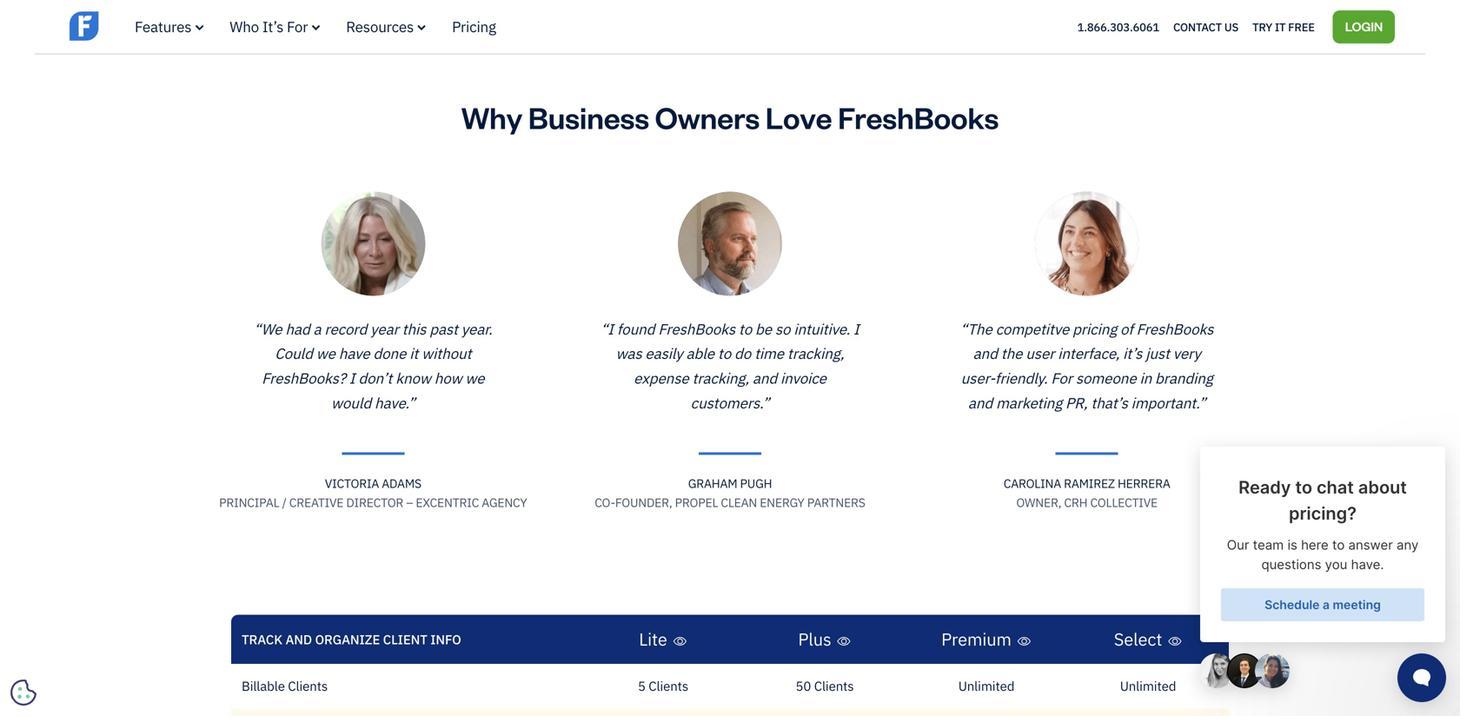 Task type: describe. For each thing, give the bounding box(es) containing it.
freshbooks for why business owners love freshbooks
[[838, 97, 999, 136]]

friendly.
[[995, 369, 1048, 388]]

"we
[[254, 319, 282, 338]]

freshbooks for "the competitve pricing of freshbooks and the user interface, it's just very user-friendly. for someone in branding and marketing pr, that's important."
[[1137, 319, 1214, 338]]

owner,
[[1016, 495, 1062, 511]]

love
[[766, 97, 832, 136]]

us
[[1225, 19, 1239, 34]]

billable clients
[[242, 678, 328, 695]]

i inside "we had a record year this past year. could we have done it without freshbooks? i don't know how we would have."
[[349, 369, 355, 388]]

track and organize client info
[[242, 631, 461, 648]]

resources
[[346, 17, 414, 36]]

2 vertical spatial and
[[968, 393, 993, 412]]

invoice
[[781, 369, 826, 388]]

victoria adams principal / creative director – excentric agency
[[219, 476, 527, 511]]

0 vertical spatial tracking,
[[787, 344, 844, 363]]

it's
[[262, 17, 284, 36]]

do
[[734, 344, 751, 363]]

this
[[402, 319, 426, 338]]

so
[[775, 319, 791, 338]]

carolina
[[1004, 476, 1061, 492]]

business
[[528, 97, 649, 136]]

–
[[406, 495, 413, 511]]

the
[[1001, 344, 1023, 363]]

pugh
[[740, 476, 772, 492]]

1 vertical spatial to
[[718, 344, 731, 363]]

pricing
[[1073, 319, 1117, 338]]

login
[[1345, 18, 1383, 34]]

1.866.303.6061
[[1078, 19, 1159, 34]]

adams
[[382, 476, 421, 492]]

agency
[[482, 495, 527, 511]]

"i
[[601, 319, 614, 338]]

client
[[383, 631, 427, 648]]

time
[[755, 344, 784, 363]]

was
[[616, 344, 642, 363]]

5 clients
[[638, 677, 688, 694]]

cookie consent banner dialog
[[13, 502, 274, 703]]

pricing link
[[452, 17, 496, 36]]

principal
[[219, 495, 279, 511]]

user
[[1026, 344, 1055, 363]]

ramirez
[[1064, 476, 1115, 492]]

it's
[[1123, 344, 1142, 363]]

in
[[1140, 369, 1152, 388]]

organize
[[315, 631, 380, 648]]

contact us link
[[1173, 15, 1239, 38]]

clients for 50 clients
[[814, 677, 854, 694]]

don't
[[358, 369, 392, 388]]

it inside the try it free "link"
[[1275, 19, 1286, 34]]

"i found freshbooks to be so intuitive. i was easily able to do time tracking, expense tracking, and invoice customers."
[[601, 319, 859, 412]]

excentric
[[416, 495, 479, 511]]

be
[[755, 319, 772, 338]]

who it's for link
[[230, 17, 320, 36]]

0 vertical spatial we
[[316, 344, 335, 363]]

founder,
[[615, 495, 672, 511]]

user-
[[961, 369, 995, 388]]

graham pugh co-founder, propel clean energy partners
[[595, 476, 866, 511]]

have."
[[375, 393, 415, 412]]

partners
[[807, 495, 866, 511]]

very
[[1173, 344, 1201, 363]]

expense
[[634, 369, 689, 388]]

0 vertical spatial to
[[739, 319, 752, 338]]

and inside the "i found freshbooks to be so intuitive. i was easily able to do time tracking, expense tracking, and invoice customers."
[[753, 369, 777, 388]]

know
[[396, 369, 431, 388]]

could
[[275, 344, 313, 363]]

try it free link
[[1253, 15, 1315, 38]]

pricing
[[452, 17, 496, 36]]

carolina ramirez herrera owner, crh collective
[[1004, 476, 1170, 511]]

done
[[373, 344, 406, 363]]

just
[[1146, 344, 1170, 363]]

features
[[135, 17, 191, 36]]

branding
[[1155, 369, 1213, 388]]

a
[[313, 319, 321, 338]]

intuitive.
[[794, 319, 850, 338]]

for inside "the competitve pricing of freshbooks and the user interface, it's just very user-friendly. for someone in branding and marketing pr, that's important."
[[1051, 369, 1073, 388]]

would
[[331, 393, 371, 412]]

and
[[285, 631, 312, 648]]

clients for billable clients
[[288, 678, 328, 695]]



Task type: vqa. For each thing, say whether or not it's contained in the screenshot.


Task type: locate. For each thing, give the bounding box(es) containing it.
unlimited down premium
[[958, 677, 1015, 694]]

contact us
[[1173, 19, 1239, 34]]

billable
[[242, 678, 285, 695]]

clients for 5 clients
[[649, 677, 688, 694]]

i inside the "i found freshbooks to be so intuitive. i was easily able to do time tracking, expense tracking, and invoice customers."
[[854, 319, 859, 338]]

we right how
[[465, 369, 485, 388]]

0 horizontal spatial for
[[287, 17, 308, 36]]

without
[[422, 344, 471, 363]]

0 vertical spatial it
[[1275, 19, 1286, 34]]

1 horizontal spatial it
[[1275, 19, 1286, 34]]

track and organize client info element
[[231, 615, 1229, 716]]

herrera
[[1118, 476, 1170, 492]]

1 clients from the left
[[649, 677, 688, 694]]

features link
[[135, 17, 204, 36]]

co-
[[595, 495, 615, 511]]

1 horizontal spatial clients
[[649, 677, 688, 694]]

50
[[796, 677, 811, 694]]

3 clients from the left
[[288, 678, 328, 695]]

1.866.303.6061 link
[[1078, 19, 1159, 34]]

we down a
[[316, 344, 335, 363]]

crh
[[1064, 495, 1088, 511]]

found
[[617, 319, 655, 338]]

freshbooks logo image
[[70, 9, 204, 42]]

1 horizontal spatial i
[[854, 319, 859, 338]]

premium
[[941, 628, 1012, 651]]

2 clients from the left
[[814, 677, 854, 694]]

1 vertical spatial it
[[410, 344, 418, 363]]

record
[[325, 319, 367, 338]]

pr,
[[1066, 393, 1088, 412]]

1 horizontal spatial for
[[1051, 369, 1073, 388]]

someone
[[1076, 369, 1137, 388]]

login link
[[1333, 10, 1395, 43]]

plus
[[798, 628, 832, 651]]

competitve
[[996, 319, 1069, 338]]

2 horizontal spatial freshbooks
[[1137, 319, 1214, 338]]

1 horizontal spatial unlimited
[[1120, 677, 1176, 694]]

creative
[[289, 495, 344, 511]]

1 vertical spatial tracking,
[[692, 369, 749, 388]]

i
[[854, 319, 859, 338], [349, 369, 355, 388]]

customers."
[[691, 393, 770, 412]]

1 vertical spatial for
[[1051, 369, 1073, 388]]

and down time at the right
[[753, 369, 777, 388]]

unlimited down select
[[1120, 677, 1176, 694]]

that's
[[1091, 393, 1128, 412]]

0 horizontal spatial i
[[349, 369, 355, 388]]

who
[[230, 17, 259, 36]]

track
[[242, 631, 283, 648]]

/
[[282, 495, 287, 511]]

year
[[370, 319, 399, 338]]

0 horizontal spatial freshbooks
[[658, 319, 735, 338]]

0 vertical spatial i
[[854, 319, 859, 338]]

0 vertical spatial and
[[973, 344, 998, 363]]

2 horizontal spatial clients
[[814, 677, 854, 694]]

0 horizontal spatial tracking,
[[692, 369, 749, 388]]

0 horizontal spatial we
[[316, 344, 335, 363]]

1 vertical spatial i
[[349, 369, 355, 388]]

had
[[285, 319, 310, 338]]

free
[[1288, 19, 1315, 34]]

it right done
[[410, 344, 418, 363]]

important."
[[1131, 393, 1206, 412]]

for right it's
[[287, 17, 308, 36]]

unlimited
[[958, 677, 1015, 694], [1120, 677, 1176, 694]]

freshbooks?
[[262, 369, 346, 388]]

it right try
[[1275, 19, 1286, 34]]

why
[[461, 97, 523, 136]]

"we had a record year this past year. could we have done it without freshbooks? i don't know how we would have."
[[254, 319, 492, 412]]

who it's for
[[230, 17, 308, 36]]

clean
[[721, 495, 757, 511]]

resources link
[[346, 17, 426, 36]]

tracking, down intuitive.
[[787, 344, 844, 363]]

victoria
[[325, 476, 379, 492]]

cookie preferences image
[[10, 680, 37, 706]]

lite
[[639, 628, 667, 651]]

tracking, up customers."
[[692, 369, 749, 388]]

contact
[[1173, 19, 1222, 34]]

how
[[434, 369, 462, 388]]

info
[[430, 631, 461, 648]]

freshbooks
[[838, 97, 999, 136], [658, 319, 735, 338], [1137, 319, 1214, 338]]

marketing
[[996, 393, 1062, 412]]

able
[[686, 344, 714, 363]]

clients
[[649, 677, 688, 694], [814, 677, 854, 694], [288, 678, 328, 695]]

try it free
[[1253, 19, 1315, 34]]

past
[[430, 319, 458, 338]]

director
[[346, 495, 403, 511]]

and up user-
[[973, 344, 998, 363]]

0 horizontal spatial clients
[[288, 678, 328, 695]]

0 vertical spatial for
[[287, 17, 308, 36]]

1 horizontal spatial we
[[465, 369, 485, 388]]

clients right "billable" at the bottom left of the page
[[288, 678, 328, 695]]

0 horizontal spatial unlimited
[[958, 677, 1015, 694]]

collective
[[1090, 495, 1158, 511]]

"the
[[960, 319, 992, 338]]

try
[[1253, 19, 1273, 34]]

for up pr,
[[1051, 369, 1073, 388]]

to left be
[[739, 319, 752, 338]]

1 unlimited from the left
[[958, 677, 1015, 694]]

interface,
[[1058, 344, 1120, 363]]

easily
[[645, 344, 683, 363]]

owners
[[655, 97, 760, 136]]

select
[[1114, 628, 1162, 651]]

5
[[638, 677, 646, 694]]

freshbooks inside "the competitve pricing of freshbooks and the user interface, it's just very user-friendly. for someone in branding and marketing pr, that's important."
[[1137, 319, 1214, 338]]

and down user-
[[968, 393, 993, 412]]

we
[[316, 344, 335, 363], [465, 369, 485, 388]]

clients right 5
[[649, 677, 688, 694]]

and
[[973, 344, 998, 363], [753, 369, 777, 388], [968, 393, 993, 412]]

0 horizontal spatial it
[[410, 344, 418, 363]]

it inside "we had a record year this past year. could we have done it without freshbooks? i don't know how we would have."
[[410, 344, 418, 363]]

1 vertical spatial we
[[465, 369, 485, 388]]

of
[[1120, 319, 1133, 338]]

freshbooks inside the "i found freshbooks to be so intuitive. i was easily able to do time tracking, expense tracking, and invoice customers."
[[658, 319, 735, 338]]

0 horizontal spatial to
[[718, 344, 731, 363]]

1 horizontal spatial to
[[739, 319, 752, 338]]

2 unlimited from the left
[[1120, 677, 1176, 694]]

have
[[339, 344, 370, 363]]

energy
[[760, 495, 805, 511]]

1 vertical spatial and
[[753, 369, 777, 388]]

for
[[287, 17, 308, 36], [1051, 369, 1073, 388]]

1 horizontal spatial freshbooks
[[838, 97, 999, 136]]

to left do at right
[[718, 344, 731, 363]]

i left don't
[[349, 369, 355, 388]]

50 clients
[[796, 677, 854, 694]]

clients right 50
[[814, 677, 854, 694]]

i right intuitive.
[[854, 319, 859, 338]]

year.
[[461, 319, 492, 338]]

1 horizontal spatial tracking,
[[787, 344, 844, 363]]

"the competitve pricing of freshbooks and the user interface, it's just very user-friendly. for someone in branding and marketing pr, that's important."
[[960, 319, 1214, 412]]



